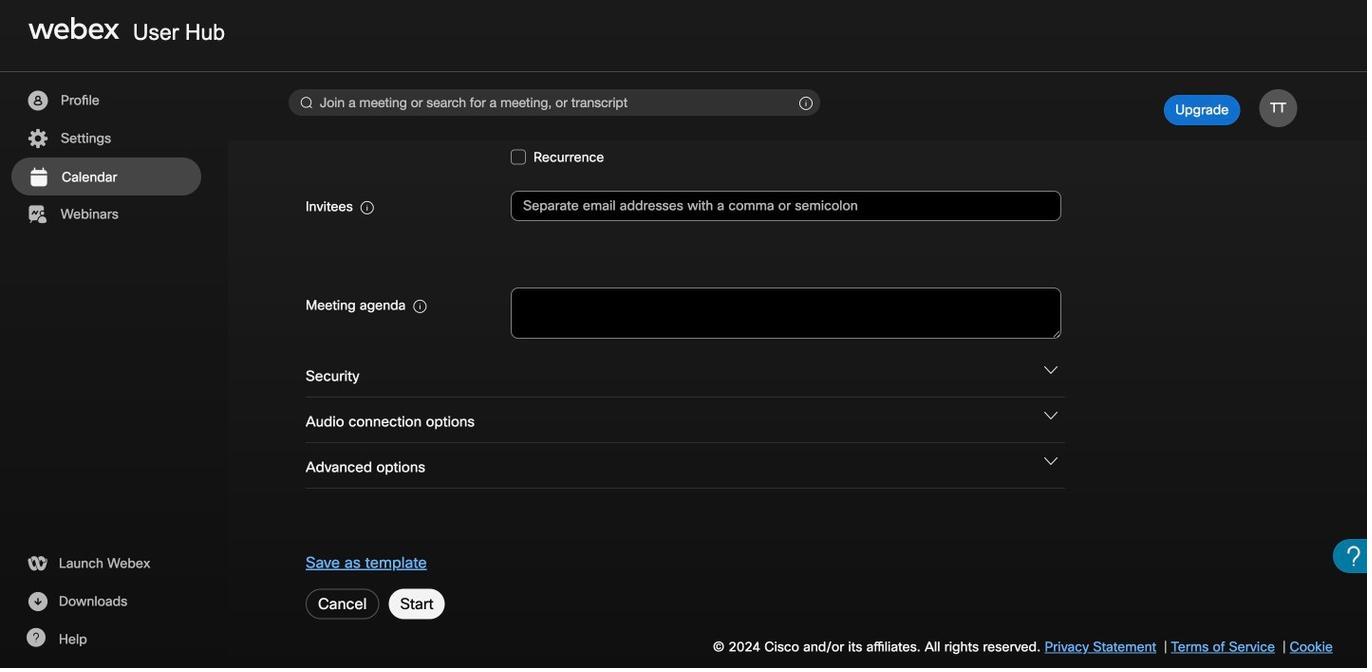 Task type: locate. For each thing, give the bounding box(es) containing it.
Join a meeting or search for a meeting, or transcript text field
[[289, 89, 821, 116]]

mds webinar_filled image
[[26, 203, 49, 226]]

mds meetings_filled image
[[27, 166, 50, 189]]

None text field
[[511, 288, 1062, 339]]

mds content download_filled image
[[26, 591, 49, 614]]

mds webex helix filled image
[[26, 553, 49, 576]]

mds people circle_filled image
[[26, 89, 49, 112]]



Task type: vqa. For each thing, say whether or not it's contained in the screenshot.
mds edit_bold image
no



Task type: describe. For each thing, give the bounding box(es) containing it.
ng help active image
[[26, 629, 46, 648]]

mds settings_filled image
[[26, 127, 49, 150]]

cisco webex image
[[28, 17, 120, 40]]

Invitees text field
[[511, 191, 1062, 222]]

schedule a meeting element
[[0, 0, 1368, 669]]



